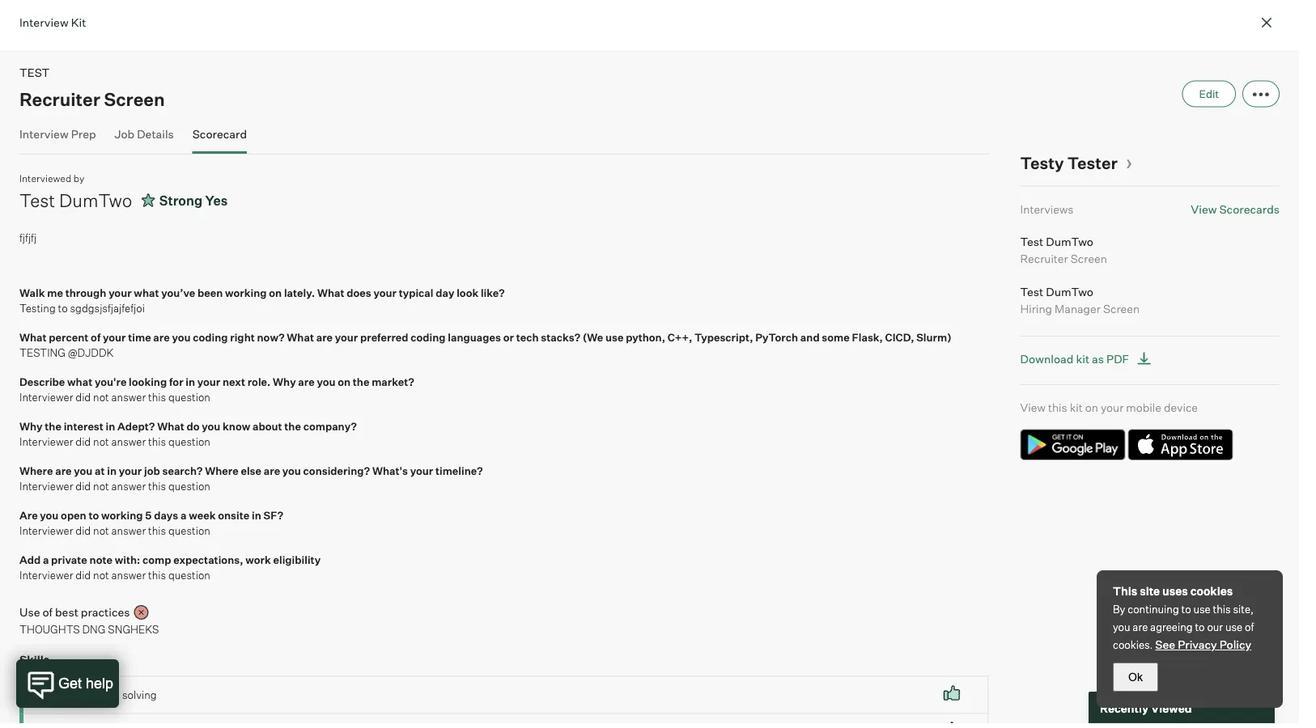 Task type: describe. For each thing, give the bounding box(es) containing it.
practices
[[81, 606, 130, 620]]

see privacy policy
[[1155, 638, 1252, 652]]

recently viewed
[[1100, 701, 1192, 715]]

ok button
[[1113, 663, 1158, 692]]

you inside by continuing to use this site, you are agreeing to our use of cookies.
[[1113, 621, 1130, 634]]

c++,
[[668, 331, 692, 344]]

why the interest in adept? what do you know about the company? interviewer did not answer this question
[[19, 420, 357, 448]]

view scorecards button
[[1191, 202, 1280, 216]]

close image
[[1257, 13, 1277, 32]]

company?
[[303, 420, 357, 433]]

did inside add a private note with: comp expectations, work eligibility interviewer did not answer this question
[[75, 569, 91, 582]]

you're
[[95, 375, 127, 388]]

what inside walk me through your what you've been working on lately. what does your typical day look like? testing to sgdgsjsfjajfefjoi
[[317, 286, 344, 299]]

dumtwo for test dumtwo hiring manager screen
[[1046, 285, 1094, 299]]

to down uses
[[1182, 603, 1191, 616]]

scorecards
[[1219, 202, 1280, 216]]

more image
[[1253, 91, 1269, 98]]

this inside where are you at in your job search? where else are you considering? what's your timeline? interviewer did not answer this question
[[148, 480, 166, 493]]

you inside the 'are you open to working 5 days a week onsite in sf? interviewer did not answer this question'
[[40, 509, 59, 522]]

are you open to working 5 days a week onsite in sf? interviewer did not answer this question
[[19, 509, 283, 538]]

thoughts dng sngheks
[[19, 623, 159, 636]]

2 where from the left
[[205, 464, 239, 477]]

mobile
[[1126, 401, 1162, 415]]

search?
[[162, 464, 203, 477]]

testy tester
[[1020, 153, 1118, 173]]

note
[[89, 553, 112, 566]]

5
[[145, 509, 152, 522]]

prep
[[71, 127, 96, 141]]

your right what's
[[410, 464, 433, 477]]

use inside what percent of your time are you coding right now? what are your preferred coding languages or tech stacks? (we use python, c++, typescript, pytorch and some flask, cicd, slurm) testing @djddk
[[606, 331, 624, 344]]

manager
[[1055, 302, 1101, 316]]

through
[[65, 286, 106, 299]]

test
[[19, 66, 50, 80]]

not inside the 'are you open to working 5 days a week onsite in sf? interviewer did not answer this question'
[[93, 525, 109, 538]]

strong yes image
[[942, 721, 962, 724]]

sngheks
[[108, 623, 159, 636]]

view for view this kit on your mobile device
[[1020, 401, 1046, 415]]

expectations,
[[173, 553, 243, 566]]

right
[[230, 331, 255, 344]]

working inside the 'are you open to working 5 days a week onsite in sf? interviewer did not answer this question'
[[101, 509, 143, 522]]

does
[[347, 286, 371, 299]]

did inside why the interest in adept? what do you know about the company? interviewer did not answer this question
[[75, 436, 91, 448]]

answer inside the 'are you open to working 5 days a week onsite in sf? interviewer did not answer this question'
[[111, 525, 146, 538]]

fjfjfj
[[19, 232, 37, 244]]

me
[[47, 286, 63, 299]]

you right else
[[282, 464, 301, 477]]

for
[[169, 375, 183, 388]]

not inside describe what you're looking for in your next role. why are you on the market? interviewer did not answer this question
[[93, 391, 109, 404]]

interviewed by test dumtwo
[[19, 172, 132, 211]]

site,
[[1233, 603, 1254, 616]]

kit
[[71, 15, 86, 29]]

describe
[[19, 375, 65, 388]]

ok
[[1128, 671, 1143, 684]]

to left the our
[[1195, 621, 1205, 634]]

of inside what percent of your time are you coding right now? what are your preferred coding languages or tech stacks? (we use python, c++, typescript, pytorch and some flask, cicd, slurm) testing @djddk
[[91, 331, 101, 344]]

job
[[144, 464, 160, 477]]

where are you at in your job search? where else are you considering? what's your timeline? interviewer did not answer this question
[[19, 464, 483, 493]]

did inside where are you at in your job search? where else are you considering? what's your timeline? interviewer did not answer this question
[[75, 480, 91, 493]]

interview prep
[[19, 127, 96, 141]]

yes image
[[942, 684, 962, 703]]

interview kit
[[19, 15, 86, 29]]

you inside why the interest in adept? what do you know about the company? interviewer did not answer this question
[[202, 420, 220, 433]]

uses
[[1163, 584, 1188, 599]]

interest
[[64, 420, 104, 433]]

use of best practices
[[19, 606, 130, 620]]

edit
[[1199, 87, 1219, 100]]

are right now?
[[316, 331, 333, 344]]

recently
[[1100, 701, 1149, 715]]

not inside why the interest in adept? what do you know about the company? interviewer did not answer this question
[[93, 436, 109, 448]]

as
[[1092, 352, 1104, 366]]

walk me through your what you've been working on lately. what does your typical day look like? testing to sgdgsjsfjajfefjoi
[[19, 286, 505, 315]]

time
[[128, 331, 151, 344]]

(we
[[583, 331, 603, 344]]

by continuing to use this site, you are agreeing to our use of cookies.
[[1113, 603, 1254, 652]]

interviewer inside the 'are you open to working 5 days a week onsite in sf? interviewer did not answer this question'
[[19, 525, 73, 538]]

to inside the 'are you open to working 5 days a week onsite in sf? interviewer did not answer this question'
[[89, 509, 99, 522]]

interview for interview prep
[[19, 127, 68, 141]]

else
[[241, 464, 261, 477]]

role.
[[247, 375, 271, 388]]

what's
[[372, 464, 408, 477]]

your inside describe what you're looking for in your next role. why are you on the market? interviewer did not answer this question
[[197, 375, 220, 388]]

our
[[1207, 621, 1223, 634]]

you inside describe what you're looking for in your next role. why are you on the market? interviewer did not answer this question
[[317, 375, 336, 388]]

pytorch
[[755, 331, 798, 344]]

this inside describe what you're looking for in your next role. why are you on the market? interviewer did not answer this question
[[148, 391, 166, 404]]

what up testing
[[19, 331, 47, 344]]

your left the time
[[103, 331, 126, 344]]

skills
[[19, 653, 49, 667]]

this inside add a private note with: comp expectations, work eligibility interviewer did not answer this question
[[148, 569, 166, 582]]

hiring
[[1020, 302, 1052, 316]]

view scorecards
[[1191, 202, 1280, 216]]

the inside describe what you're looking for in your next role. why are you on the market? interviewer did not answer this question
[[353, 375, 369, 388]]

by
[[73, 172, 84, 185]]

you left at
[[74, 464, 93, 477]]

question inside where are you at in your job search? where else are you considering? what's your timeline? interviewer did not answer this question
[[168, 480, 210, 493]]

interviewed
[[19, 172, 71, 185]]

about
[[253, 420, 282, 433]]

typical
[[399, 286, 433, 299]]

your up sgdgsjsfjajfefjoi
[[109, 286, 132, 299]]

1 where from the left
[[19, 464, 53, 477]]

answer inside where are you at in your job search? where else are you considering? what's your timeline? interviewer did not answer this question
[[111, 480, 146, 493]]

languages
[[448, 331, 501, 344]]

considering?
[[303, 464, 370, 477]]

view for view scorecards
[[1191, 202, 1217, 216]]

at
[[95, 464, 105, 477]]

look
[[457, 286, 479, 299]]

job
[[114, 127, 134, 141]]

comp
[[143, 553, 171, 566]]

viewed
[[1151, 701, 1192, 715]]

0 vertical spatial kit
[[1076, 352, 1090, 366]]

question inside why the interest in adept? what do you know about the company? interviewer did not answer this question
[[168, 436, 210, 448]]

agreeing
[[1150, 621, 1193, 634]]

sf?
[[264, 509, 283, 522]]

are left at
[[55, 464, 72, 477]]

testing
[[19, 346, 65, 359]]

some
[[822, 331, 850, 344]]

you inside what percent of your time are you coding right now? what are your preferred coding languages or tech stacks? (we use python, c++, typescript, pytorch and some flask, cicd, slurm) testing @djddk
[[172, 331, 191, 344]]

test dumtwo hiring manager screen
[[1020, 285, 1140, 316]]

stacks?
[[541, 331, 580, 344]]

testing
[[19, 302, 56, 315]]

add
[[19, 553, 41, 566]]

this
[[1113, 584, 1138, 599]]

slurm)
[[916, 331, 952, 344]]

this inside why the interest in adept? what do you know about the company? interviewer did not answer this question
[[148, 436, 166, 448]]

2 vertical spatial use
[[1226, 621, 1243, 634]]

a inside add a private note with: comp expectations, work eligibility interviewer did not answer this question
[[43, 553, 49, 566]]

or
[[503, 331, 514, 344]]

answer inside add a private note with: comp expectations, work eligibility interviewer did not answer this question
[[111, 569, 146, 582]]

site
[[1140, 584, 1160, 599]]

in inside why the interest in adept? what do you know about the company? interviewer did not answer this question
[[106, 420, 115, 433]]

and
[[800, 331, 820, 344]]

answer inside describe what you're looking for in your next role. why are you on the market? interviewer did not answer this question
[[111, 391, 146, 404]]

on inside describe what you're looking for in your next role. why are you on the market? interviewer did not answer this question
[[338, 375, 351, 388]]

screen inside test dumtwo recruiter screen
[[1071, 251, 1107, 266]]

eligibility
[[273, 553, 321, 566]]

did inside the 'are you open to working 5 days a week onsite in sf? interviewer did not answer this question'
[[75, 525, 91, 538]]

dumtwo inside interviewed by test dumtwo
[[59, 189, 132, 211]]

by
[[1113, 603, 1126, 616]]

lately.
[[284, 286, 315, 299]]



Task type: locate. For each thing, give the bounding box(es) containing it.
not down you're
[[93, 391, 109, 404]]

1 coding from the left
[[193, 331, 228, 344]]

1 vertical spatial screen
[[1071, 251, 1107, 266]]

question down for
[[168, 391, 210, 404]]

the right about
[[284, 420, 301, 433]]

2 vertical spatial of
[[1245, 621, 1254, 634]]

what left do
[[157, 420, 184, 433]]

question down expectations,
[[168, 569, 210, 582]]

are up the cookies.
[[1133, 621, 1148, 634]]

did down private
[[75, 569, 91, 582]]

are
[[153, 331, 170, 344], [316, 331, 333, 344], [298, 375, 315, 388], [55, 464, 72, 477], [264, 464, 280, 477], [1133, 621, 1148, 634]]

interviews
[[1020, 202, 1074, 216]]

are inside describe what you're looking for in your next role. why are you on the market? interviewer did not answer this question
[[298, 375, 315, 388]]

use down cookies
[[1194, 603, 1211, 616]]

answer
[[111, 391, 146, 404], [111, 436, 146, 448], [111, 480, 146, 493], [111, 525, 146, 538], [111, 569, 146, 582]]

kit down the "download kit as pdf" at the right
[[1070, 401, 1083, 415]]

1 horizontal spatial where
[[205, 464, 239, 477]]

3 question from the top
[[168, 480, 210, 493]]

2 vertical spatial on
[[1085, 401, 1098, 415]]

not down interest
[[93, 436, 109, 448]]

add a private note with: comp expectations, work eligibility interviewer did not answer this question
[[19, 553, 321, 582]]

1 vertical spatial use
[[1194, 603, 1211, 616]]

why down describe
[[19, 420, 43, 433]]

working inside walk me through your what you've been working on lately. what does your typical day look like? testing to sgdgsjsfjajfefjoi
[[225, 286, 267, 299]]

a inside the 'are you open to working 5 days a week onsite in sf? interviewer did not answer this question'
[[181, 509, 187, 522]]

question inside describe what you're looking for in your next role. why are you on the market? interviewer did not answer this question
[[168, 391, 210, 404]]

0 vertical spatial recruiter
[[19, 88, 100, 110]]

coding left right
[[193, 331, 228, 344]]

on inside walk me through your what you've been working on lately. what does your typical day look like? testing to sgdgsjsfjajfefjoi
[[269, 286, 282, 299]]

your right the does
[[374, 286, 397, 299]]

this up the our
[[1213, 603, 1231, 616]]

describe what you're looking for in your next role. why are you on the market? interviewer did not answer this question
[[19, 375, 414, 404]]

your left preferred at the top of page
[[335, 331, 358, 344]]

interviewer inside describe what you're looking for in your next role. why are you on the market? interviewer did not answer this question
[[19, 391, 73, 404]]

2 horizontal spatial use
[[1226, 621, 1243, 634]]

of up thoughts
[[42, 606, 53, 620]]

0 vertical spatial working
[[225, 286, 267, 299]]

2 interviewer from the top
[[19, 436, 73, 448]]

this down job
[[148, 480, 166, 493]]

interviewer inside where are you at in your job search? where else are you considering? what's your timeline? interviewer did not answer this question
[[19, 480, 73, 493]]

of
[[91, 331, 101, 344], [42, 606, 53, 620], [1245, 621, 1254, 634]]

dumtwo down interviews
[[1046, 234, 1094, 249]]

what inside why the interest in adept? what do you know about the company? interviewer did not answer this question
[[157, 420, 184, 433]]

test inside test dumtwo recruiter screen
[[1020, 234, 1044, 249]]

problem
[[80, 689, 120, 702]]

4 question from the top
[[168, 525, 210, 538]]

1 horizontal spatial use
[[1194, 603, 1211, 616]]

2 vertical spatial dumtwo
[[1046, 285, 1094, 299]]

4 did from the top
[[75, 525, 91, 538]]

continuing
[[1128, 603, 1179, 616]]

0 vertical spatial what
[[134, 286, 159, 299]]

your left next
[[197, 375, 220, 388]]

your left job
[[119, 464, 142, 477]]

day
[[436, 286, 454, 299]]

did up open
[[75, 480, 91, 493]]

kit left as
[[1076, 352, 1090, 366]]

recruiter down interviews
[[1020, 251, 1068, 266]]

dumtwo inside test dumtwo hiring manager screen
[[1046, 285, 1094, 299]]

0 vertical spatial on
[[269, 286, 282, 299]]

the left interest
[[45, 420, 61, 433]]

working left "5"
[[101, 509, 143, 522]]

4 answer from the top
[[111, 525, 146, 538]]

edit link
[[1182, 81, 1236, 107]]

in inside describe what you're looking for in your next role. why are you on the market? interviewer did not answer this question
[[186, 375, 195, 388]]

like?
[[481, 286, 505, 299]]

dumtwo
[[59, 189, 132, 211], [1046, 234, 1094, 249], [1046, 285, 1094, 299]]

you right do
[[202, 420, 220, 433]]

1 question from the top
[[168, 391, 210, 404]]

to inside walk me through your what you've been working on lately. what does your typical day look like? testing to sgdgsjsfjajfefjoi
[[58, 302, 68, 315]]

scorecard link
[[192, 127, 247, 151]]

interviewer up are
[[19, 480, 73, 493]]

scorecard
[[192, 127, 247, 141]]

1 interviewer from the top
[[19, 391, 73, 404]]

screen inside test dumtwo hiring manager screen
[[1103, 302, 1140, 316]]

test for test dumtwo hiring manager screen
[[1020, 285, 1044, 299]]

what inside walk me through your what you've been working on lately. what does your typical day look like? testing to sgdgsjsfjajfefjoi
[[134, 286, 159, 299]]

1 vertical spatial what
[[67, 375, 92, 388]]

testy tester link
[[1020, 153, 1133, 173]]

where left else
[[205, 464, 239, 477]]

not inside add a private note with: comp expectations, work eligibility interviewer did not answer this question
[[93, 569, 109, 582]]

general
[[40, 689, 77, 702]]

in left sf?
[[252, 509, 261, 522]]

1 horizontal spatial working
[[225, 286, 267, 299]]

in left adept?
[[106, 420, 115, 433]]

0 horizontal spatial where
[[19, 464, 53, 477]]

a right add
[[43, 553, 49, 566]]

what left the does
[[317, 286, 344, 299]]

interviewer down interest
[[19, 436, 73, 448]]

2 coding from the left
[[411, 331, 446, 344]]

0 vertical spatial view
[[1191, 202, 1217, 216]]

did down open
[[75, 525, 91, 538]]

this down "5"
[[148, 525, 166, 538]]

of up @djddk
[[91, 331, 101, 344]]

1 vertical spatial view
[[1020, 401, 1046, 415]]

more link
[[1243, 81, 1280, 107]]

0 horizontal spatial on
[[269, 286, 282, 299]]

see
[[1155, 638, 1175, 652]]

0 vertical spatial use
[[606, 331, 624, 344]]

2 interview from the top
[[19, 127, 68, 141]]

a right 'days'
[[181, 509, 187, 522]]

3 not from the top
[[93, 480, 109, 493]]

this down looking
[[148, 391, 166, 404]]

0 vertical spatial of
[[91, 331, 101, 344]]

interview left prep at the top
[[19, 127, 68, 141]]

0 horizontal spatial a
[[43, 553, 49, 566]]

answer down "5"
[[111, 525, 146, 538]]

tester
[[1067, 153, 1118, 173]]

0 horizontal spatial view
[[1020, 401, 1046, 415]]

use
[[19, 606, 40, 620]]

screen up job details
[[104, 88, 165, 110]]

see privacy policy link
[[1155, 638, 1252, 652]]

your left mobile
[[1101, 401, 1124, 415]]

thoughts
[[19, 623, 80, 636]]

0 vertical spatial test
[[19, 189, 55, 211]]

yes
[[205, 192, 228, 208]]

1 vertical spatial dumtwo
[[1046, 234, 1094, 249]]

5 answer from the top
[[111, 569, 146, 582]]

what inside describe what you're looking for in your next role. why are you on the market? interviewer did not answer this question
[[67, 375, 92, 388]]

1 vertical spatial test
[[1020, 234, 1044, 249]]

1 answer from the top
[[111, 391, 146, 404]]

3 did from the top
[[75, 480, 91, 493]]

test for test dumtwo recruiter screen
[[1020, 234, 1044, 249]]

0 vertical spatial why
[[273, 375, 296, 388]]

dumtwo for test dumtwo recruiter screen
[[1046, 234, 1094, 249]]

are right else
[[264, 464, 280, 477]]

this
[[148, 391, 166, 404], [1048, 401, 1067, 415], [148, 436, 166, 448], [148, 480, 166, 493], [148, 525, 166, 538], [148, 569, 166, 582], [1213, 603, 1231, 616]]

sgdgsjsfjajfefjoi
[[70, 302, 145, 315]]

1 vertical spatial kit
[[1070, 401, 1083, 415]]

why right the role.
[[273, 375, 296, 388]]

0 horizontal spatial working
[[101, 509, 143, 522]]

kit
[[1076, 352, 1090, 366], [1070, 401, 1083, 415]]

2 horizontal spatial on
[[1085, 401, 1098, 415]]

this inside the 'are you open to working 5 days a week onsite in sf? interviewer did not answer this question'
[[148, 525, 166, 538]]

5 not from the top
[[93, 569, 109, 582]]

device
[[1164, 401, 1198, 415]]

recruiter inside test dumtwo recruiter screen
[[1020, 251, 1068, 266]]

question inside the 'are you open to working 5 days a week onsite in sf? interviewer did not answer this question'
[[168, 525, 210, 538]]

on down download kit as pdf link
[[1085, 401, 1098, 415]]

do
[[187, 420, 200, 433]]

this down download
[[1048, 401, 1067, 415]]

you
[[172, 331, 191, 344], [317, 375, 336, 388], [202, 420, 220, 433], [74, 464, 93, 477], [282, 464, 301, 477], [40, 509, 59, 522], [1113, 621, 1130, 634]]

1 vertical spatial interview
[[19, 127, 68, 141]]

test inside interviewed by test dumtwo
[[19, 189, 55, 211]]

not up note
[[93, 525, 109, 538]]

question down the week
[[168, 525, 210, 538]]

2 answer from the top
[[111, 436, 146, 448]]

interview left the kit
[[19, 15, 68, 29]]

not inside where are you at in your job search? where else are you considering? what's your timeline? interviewer did not answer this question
[[93, 480, 109, 493]]

0 horizontal spatial the
[[45, 420, 61, 433]]

1 horizontal spatial coding
[[411, 331, 446, 344]]

3 interviewer from the top
[[19, 480, 73, 493]]

what left you've
[[134, 286, 159, 299]]

dng
[[82, 623, 106, 636]]

answer down with:
[[111, 569, 146, 582]]

did inside describe what you're looking for in your next role. why are you on the market? interviewer did not answer this question
[[75, 391, 91, 404]]

in inside the 'are you open to working 5 days a week onsite in sf? interviewer did not answer this question'
[[252, 509, 261, 522]]

on up company?
[[338, 375, 351, 388]]

5 did from the top
[[75, 569, 91, 582]]

4 interviewer from the top
[[19, 525, 73, 538]]

1 vertical spatial of
[[42, 606, 53, 620]]

1 vertical spatial on
[[338, 375, 351, 388]]

0 horizontal spatial of
[[42, 606, 53, 620]]

the left market?
[[353, 375, 369, 388]]

interviewer down are
[[19, 525, 73, 538]]

dumtwo down by
[[59, 189, 132, 211]]

policy
[[1220, 638, 1252, 652]]

recruiter up interview prep
[[19, 88, 100, 110]]

question down do
[[168, 436, 210, 448]]

now?
[[257, 331, 285, 344]]

4 not from the top
[[93, 525, 109, 538]]

in right at
[[107, 464, 117, 477]]

0 horizontal spatial coding
[[193, 331, 228, 344]]

question inside add a private note with: comp expectations, work eligibility interviewer did not answer this question
[[168, 569, 210, 582]]

to down me
[[58, 302, 68, 315]]

in inside where are you at in your job search? where else are you considering? what's your timeline? interviewer did not answer this question
[[107, 464, 117, 477]]

dumtwo inside test dumtwo recruiter screen
[[1046, 234, 1094, 249]]

recruiter screen
[[19, 88, 165, 110]]

download kit as pdf link
[[1020, 349, 1156, 370]]

adept?
[[117, 420, 155, 433]]

0 vertical spatial interview
[[19, 15, 68, 29]]

answer down job
[[111, 480, 146, 493]]

to right open
[[89, 509, 99, 522]]

2 question from the top
[[168, 436, 210, 448]]

cookies
[[1191, 584, 1233, 599]]

cookies.
[[1113, 639, 1153, 652]]

solving
[[122, 689, 157, 702]]

0 horizontal spatial what
[[67, 375, 92, 388]]

1 vertical spatial why
[[19, 420, 43, 433]]

answer down adept?
[[111, 436, 146, 448]]

python,
[[626, 331, 665, 344]]

use up policy on the bottom right of page
[[1226, 621, 1243, 634]]

1 horizontal spatial the
[[284, 420, 301, 433]]

private
[[51, 553, 87, 566]]

1 horizontal spatial why
[[273, 375, 296, 388]]

screen right manager
[[1103, 302, 1140, 316]]

1 horizontal spatial what
[[134, 286, 159, 299]]

you up company?
[[317, 375, 336, 388]]

interviewer inside why the interest in adept? what do you know about the company? interviewer did not answer this question
[[19, 436, 73, 448]]

view left scorecards
[[1191, 202, 1217, 216]]

interviewer
[[19, 391, 73, 404], [19, 436, 73, 448], [19, 480, 73, 493], [19, 525, 73, 538], [19, 569, 73, 582]]

job details
[[114, 127, 174, 141]]

0 horizontal spatial recruiter
[[19, 88, 100, 110]]

working right been
[[225, 286, 267, 299]]

typescript,
[[695, 331, 753, 344]]

this inside by continuing to use this site, you are agreeing to our use of cookies.
[[1213, 603, 1231, 616]]

where up are
[[19, 464, 53, 477]]

interview for interview kit
[[19, 15, 68, 29]]

are inside by continuing to use this site, you are agreeing to our use of cookies.
[[1133, 621, 1148, 634]]

2 did from the top
[[75, 436, 91, 448]]

not down note
[[93, 569, 109, 582]]

what down @djddk
[[67, 375, 92, 388]]

1 horizontal spatial recruiter
[[1020, 251, 1068, 266]]

days
[[154, 509, 178, 522]]

1 horizontal spatial view
[[1191, 202, 1217, 216]]

best
[[55, 606, 78, 620]]

1 horizontal spatial of
[[91, 331, 101, 344]]

are right the time
[[153, 331, 170, 344]]

test inside test dumtwo hiring manager screen
[[1020, 285, 1044, 299]]

1 horizontal spatial on
[[338, 375, 351, 388]]

pdf
[[1107, 352, 1129, 366]]

strong yes image
[[140, 191, 156, 210]]

5 question from the top
[[168, 569, 210, 582]]

2 vertical spatial test
[[1020, 285, 1044, 299]]

@djddk
[[68, 346, 114, 359]]

1 vertical spatial recruiter
[[1020, 251, 1068, 266]]

in right for
[[186, 375, 195, 388]]

did
[[75, 391, 91, 404], [75, 436, 91, 448], [75, 480, 91, 493], [75, 525, 91, 538], [75, 569, 91, 582]]

on
[[269, 286, 282, 299], [338, 375, 351, 388], [1085, 401, 1098, 415]]

you down by
[[1113, 621, 1130, 634]]

open
[[61, 509, 86, 522]]

2 horizontal spatial the
[[353, 375, 369, 388]]

5 interviewer from the top
[[19, 569, 73, 582]]

download kit as pdf
[[1020, 352, 1129, 366]]

1 did from the top
[[75, 391, 91, 404]]

test down interviews
[[1020, 234, 1044, 249]]

what right now?
[[287, 331, 314, 344]]

2 vertical spatial screen
[[1103, 302, 1140, 316]]

did down interest
[[75, 436, 91, 448]]

1 vertical spatial working
[[101, 509, 143, 522]]

use right the (we
[[606, 331, 624, 344]]

0 vertical spatial dumtwo
[[59, 189, 132, 211]]

coding right preferred at the top of page
[[411, 331, 446, 344]]

0 horizontal spatial why
[[19, 420, 43, 433]]

test down 'interviewed'
[[19, 189, 55, 211]]

not
[[93, 391, 109, 404], [93, 436, 109, 448], [93, 480, 109, 493], [93, 525, 109, 538], [93, 569, 109, 582]]

this down adept?
[[148, 436, 166, 448]]

1 interview from the top
[[19, 15, 68, 29]]

1 not from the top
[[93, 391, 109, 404]]

you right are
[[40, 509, 59, 522]]

preferred
[[360, 331, 408, 344]]

not down at
[[93, 480, 109, 493]]

test dumtwo recruiter screen
[[1020, 234, 1107, 266]]

screen up test dumtwo hiring manager screen
[[1071, 251, 1107, 266]]

this down comp
[[148, 569, 166, 582]]

2 not from the top
[[93, 436, 109, 448]]

interviewer inside add a private note with: comp expectations, work eligibility interviewer did not answer this question
[[19, 569, 73, 582]]

why inside why the interest in adept? what do you know about the company? interviewer did not answer this question
[[19, 420, 43, 433]]

where
[[19, 464, 53, 477], [205, 464, 239, 477]]

on left lately.
[[269, 286, 282, 299]]

0 vertical spatial a
[[181, 509, 187, 522]]

definitely not image
[[133, 605, 149, 621]]

what percent of your time are you coding right now? what are your preferred coding languages or tech stacks? (we use python, c++, typescript, pytorch and some flask, cicd, slurm) testing @djddk
[[19, 331, 952, 359]]

you right the time
[[172, 331, 191, 344]]

0 vertical spatial screen
[[104, 88, 165, 110]]

of inside by continuing to use this site, you are agreeing to our use of cookies.
[[1245, 621, 1254, 634]]

week
[[189, 509, 216, 522]]

flask,
[[852, 331, 883, 344]]

looking
[[129, 375, 167, 388]]

answer down you're
[[111, 391, 146, 404]]

1 vertical spatial a
[[43, 553, 49, 566]]

3 answer from the top
[[111, 480, 146, 493]]

why inside describe what you're looking for in your next role. why are you on the market? interviewer did not answer this question
[[273, 375, 296, 388]]

test up hiring
[[1020, 285, 1044, 299]]

2 horizontal spatial of
[[1245, 621, 1254, 634]]

0 horizontal spatial use
[[606, 331, 624, 344]]

answer inside why the interest in adept? what do you know about the company? interviewer did not answer this question
[[111, 436, 146, 448]]

1 horizontal spatial a
[[181, 509, 187, 522]]

interviewer down add
[[19, 569, 73, 582]]

dumtwo up manager
[[1046, 285, 1094, 299]]

interviewer down describe
[[19, 391, 73, 404]]

your
[[109, 286, 132, 299], [374, 286, 397, 299], [103, 331, 126, 344], [335, 331, 358, 344], [197, 375, 220, 388], [1101, 401, 1124, 415], [119, 464, 142, 477], [410, 464, 433, 477]]



Task type: vqa. For each thing, say whether or not it's contained in the screenshot.
expectations, at the bottom of page
yes



